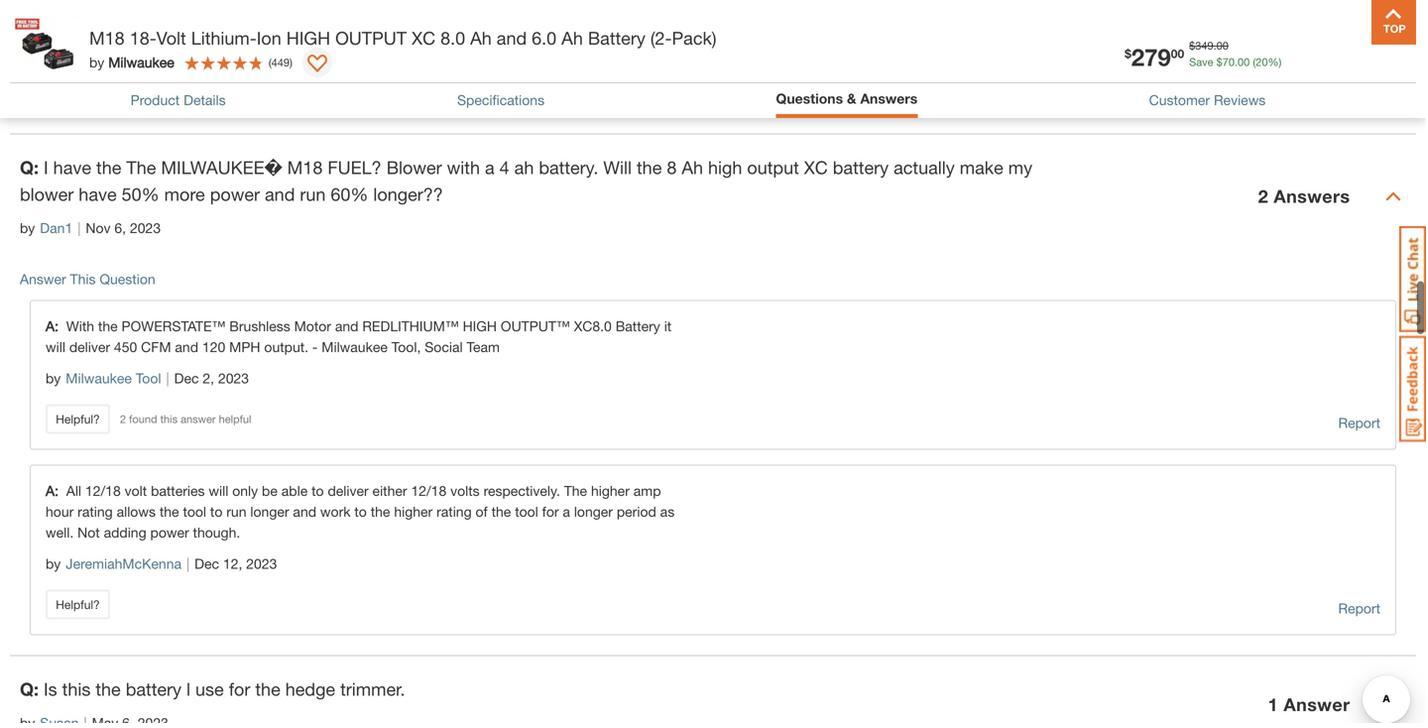 Task type: vqa. For each thing, say whether or not it's contained in the screenshot.
the Search Field Icon
no



Task type: locate. For each thing, give the bounding box(es) containing it.
0 horizontal spatial xc
[[412, 27, 436, 49]]

2 found this answer helpful
[[120, 413, 251, 426]]

1 horizontal spatial this
[[160, 413, 178, 426]]

a left 4 in the left top of the page
[[485, 157, 495, 178]]

motor
[[294, 318, 331, 334]]

this for first answer this question link from the bottom
[[70, 271, 96, 287]]

milwaukee
[[108, 54, 174, 70], [322, 339, 388, 355], [66, 370, 132, 386]]

1 vertical spatial m18
[[287, 157, 323, 178]]

12,
[[223, 556, 242, 572]]

| right tool
[[166, 370, 169, 386]]

helpful?
[[56, 412, 100, 426], [56, 598, 100, 612]]

1 ( from the left
[[1254, 56, 1256, 68]]

run
[[300, 184, 326, 205], [226, 504, 247, 520]]

and right motor
[[335, 318, 359, 334]]

0 vertical spatial have
[[53, 157, 91, 178]]

12/18 left volts
[[411, 483, 447, 499]]

the
[[126, 157, 156, 178], [564, 483, 587, 499]]

power
[[210, 184, 260, 205], [150, 524, 189, 541]]

2 answer this question from the top
[[20, 271, 155, 287]]

by left milwaukee tool button
[[46, 370, 61, 386]]

product image image
[[15, 10, 79, 74]]

1 vertical spatial question
[[100, 271, 155, 287]]

question down by milwaukee
[[100, 84, 155, 101]]

caret image
[[1386, 188, 1402, 204]]

1 horizontal spatial 2
[[1259, 186, 1269, 207]]

milwaukee for by milwaukee tool | dec 2, 2023
[[66, 370, 132, 386]]

0 horizontal spatial run
[[226, 504, 247, 520]]

0 horizontal spatial for
[[229, 679, 250, 700]]

nov
[[106, 33, 131, 50], [86, 220, 111, 236]]

1 vertical spatial have
[[79, 184, 117, 205]]

1 this from the top
[[70, 84, 96, 101]]

1 vertical spatial a
[[563, 504, 570, 520]]

2023 right the 21,
[[158, 33, 189, 50]]

0 horizontal spatial a
[[485, 157, 495, 178]]

not
[[78, 524, 100, 541]]

q: is this the battery l use for the hedge trimmer. 1 answer
[[20, 679, 1351, 715]]

a left period
[[563, 504, 570, 520]]

feedback link image
[[1400, 335, 1427, 443]]

0 horizontal spatial longer
[[250, 504, 289, 520]]

1 report button from the top
[[1339, 412, 1381, 434]]

power inside all 12/18 volt batteries will only be able to deliver either 12/18 volts respectively. the higher amp hour rating allows the tool to run longer and work to the higher rating of the tool for a longer period as well. not adding power though.
[[150, 524, 189, 541]]

this inside q: is this the battery l use for the hedge trimmer. 1 answer
[[62, 679, 91, 700]]

the right the respectively.
[[564, 483, 587, 499]]

christob button
[[40, 31, 93, 52]]

have right i
[[53, 157, 91, 178]]

dec
[[174, 370, 199, 386], [195, 556, 219, 572]]

power up the by jeremiahmckenna | dec 12, 2023
[[150, 524, 189, 541]]

1 horizontal spatial .
[[1235, 56, 1238, 68]]

(2-
[[651, 27, 672, 49]]

1 vertical spatial xc
[[804, 157, 828, 178]]

1 vertical spatial answer this question link
[[20, 271, 155, 287]]

hedge
[[286, 679, 335, 700]]

the inside i have the the milwaukee� m18 fuel? blower with a 4 ah battery.   will the 8 ah high output xc  battery actually make my blower have 50% more power and run 60% longer??
[[126, 157, 156, 178]]

m18 inside i have the the milwaukee� m18 fuel? blower with a 4 ah battery.   will the 8 ah high output xc  battery actually make my blower have 50% more power and run 60% longer??
[[287, 157, 323, 178]]

1 horizontal spatial higher
[[591, 483, 630, 499]]

found
[[129, 413, 157, 426]]

have up by dan1 | nov 6, 2023
[[79, 184, 117, 205]]

1 vertical spatial report button
[[1339, 598, 1381, 620]]

1 a: from the top
[[46, 318, 66, 334]]

battery.
[[539, 157, 599, 178]]

0 vertical spatial a
[[485, 157, 495, 178]]

jeremiahmckenna
[[66, 556, 182, 572]]

1 horizontal spatial tool
[[515, 504, 539, 520]]

449
[[272, 56, 290, 69]]

| right dan1
[[78, 220, 81, 236]]

2 report from the top
[[1339, 600, 1381, 617]]

1 horizontal spatial a
[[563, 504, 570, 520]]

question
[[100, 84, 155, 101], [100, 271, 155, 287]]

power inside i have the the milwaukee� m18 fuel? blower with a 4 ah battery.   will the 8 ah high output xc  battery actually make my blower have 50% more power and run 60% longer??
[[210, 184, 260, 205]]

1 horizontal spatial the
[[564, 483, 587, 499]]

1 vertical spatial battery
[[126, 679, 182, 700]]

m18 up by milwaukee
[[89, 27, 125, 49]]

deliver down with
[[69, 339, 110, 355]]

this right found
[[160, 413, 178, 426]]

rating down volts
[[437, 504, 472, 520]]

2 12/18 from the left
[[411, 483, 447, 499]]

2 horizontal spatial $
[[1217, 56, 1223, 68]]

higher
[[591, 483, 630, 499], [394, 504, 433, 520]]

a: for with the powerstate™ brushless motor and redlithium™ high output™ xc8.0 battery it will deliver 450 cfm and 120 mph output. - milwaukee tool, social team
[[46, 318, 66, 334]]

battery left "(2-"
[[588, 27, 646, 49]]

nov for nov 21, 2023
[[106, 33, 131, 50]]

xc right output
[[804, 157, 828, 178]]

0 vertical spatial battery
[[833, 157, 889, 178]]

rating
[[78, 504, 113, 520], [437, 504, 472, 520]]

1 horizontal spatial rating
[[437, 504, 472, 520]]

2 vertical spatial answer
[[1284, 694, 1351, 715]]

( left %)
[[1254, 56, 1256, 68]]

dec left 12,
[[195, 556, 219, 572]]

for down the respectively.
[[542, 504, 559, 520]]

0 vertical spatial helpful? button
[[46, 404, 110, 434]]

details
[[184, 92, 226, 108]]

a: for all 12/18 volt batteries will only be able to deliver either 12/18 volts respectively. the higher amp hour rating allows the tool to run longer and work to the higher rating of the tool for a longer period as well. not adding power though.
[[46, 483, 66, 499]]

1 vertical spatial power
[[150, 524, 189, 541]]

0 horizontal spatial will
[[46, 339, 65, 355]]

1 horizontal spatial longer
[[574, 504, 613, 520]]

0 horizontal spatial 00
[[1172, 47, 1185, 60]]

milwaukee down the 21,
[[108, 54, 174, 70]]

high up team
[[463, 318, 497, 334]]

rating up the not
[[78, 504, 113, 520]]

0 vertical spatial answers
[[861, 90, 918, 107]]

questions & answers button
[[776, 88, 918, 113], [776, 88, 918, 109]]

2023 for 12,
[[246, 556, 277, 572]]

1 vertical spatial battery
[[616, 318, 661, 334]]

1 vertical spatial higher
[[394, 504, 433, 520]]

report button for with the powerstate™ brushless motor and redlithium™ high output™ xc8.0 battery it will deliver 450 cfm and 120 mph output. - milwaukee tool, social team
[[1339, 412, 1381, 434]]

high inside with the powerstate™ brushless motor and redlithium™ high output™ xc8.0 battery it will deliver 450 cfm and 120 mph output. - milwaukee tool, social team
[[463, 318, 497, 334]]

of
[[476, 504, 488, 520]]

2 this from the top
[[70, 271, 96, 287]]

longer down be
[[250, 504, 289, 520]]

0 vertical spatial xc
[[412, 27, 436, 49]]

2
[[1259, 186, 1269, 207], [120, 413, 126, 426]]

and down milwaukee�
[[265, 184, 295, 205]]

1 vertical spatial the
[[564, 483, 587, 499]]

dec left 2, in the left of the page
[[174, 370, 199, 386]]

battery left it
[[616, 318, 661, 334]]

and inside i have the the milwaukee� m18 fuel? blower with a 4 ah battery.   will the 8 ah high output xc  battery actually make my blower have 50% more power and run 60% longer??
[[265, 184, 295, 205]]

0 vertical spatial battery
[[588, 27, 646, 49]]

and left 6.0
[[497, 27, 527, 49]]

0 vertical spatial answer this question
[[20, 84, 155, 101]]

1 vertical spatial dec
[[195, 556, 219, 572]]

1 vertical spatial answers
[[1274, 186, 1351, 207]]

hour
[[46, 504, 74, 520]]

0 horizontal spatial ah
[[470, 27, 492, 49]]

with
[[447, 157, 480, 178]]

by down well.
[[46, 556, 61, 572]]

customer
[[1150, 92, 1211, 108]]

battery left l
[[126, 679, 182, 700]]

0 vertical spatial the
[[126, 157, 156, 178]]

tool,
[[392, 339, 421, 355]]

report for with the powerstate™ brushless motor and redlithium™ high output™ xc8.0 battery it will deliver 450 cfm and 120 mph output. - milwaukee tool, social team
[[1339, 415, 1381, 431]]

helpful? button down jeremiahmckenna 'button'
[[46, 590, 110, 620]]

to right work
[[355, 504, 367, 520]]

00 right 70
[[1238, 56, 1251, 68]]

2 question from the top
[[100, 271, 155, 287]]

1 horizontal spatial answers
[[1274, 186, 1351, 207]]

$ right save
[[1217, 56, 1223, 68]]

q: inside q: is this the battery l use for the hedge trimmer. 1 answer
[[20, 679, 39, 700]]

1 vertical spatial helpful?
[[56, 598, 100, 612]]

nov up by milwaukee
[[106, 33, 131, 50]]

0 vertical spatial q:
[[20, 157, 39, 178]]

00 up 70
[[1217, 39, 1229, 52]]

0 horizontal spatial the
[[126, 157, 156, 178]]

deliver
[[69, 339, 110, 355], [328, 483, 369, 499]]

( 449 )
[[269, 56, 293, 69]]

0 vertical spatial a:
[[46, 318, 66, 334]]

1 horizontal spatial 00
[[1217, 39, 1229, 52]]

deliver up work
[[328, 483, 369, 499]]

1 report from the top
[[1339, 415, 1381, 431]]

a: up the hour
[[46, 483, 66, 499]]

will
[[46, 339, 65, 355], [209, 483, 229, 499]]

output
[[748, 157, 800, 178]]

12/18 right all
[[85, 483, 121, 499]]

0 vertical spatial deliver
[[69, 339, 110, 355]]

$ up save
[[1190, 39, 1196, 52]]

will inside all 12/18 volt batteries will only be able to deliver either 12/18 volts respectively. the higher amp hour rating allows the tool to run longer and work to the higher rating of the tool for a longer period as well. not adding power though.
[[209, 483, 229, 499]]

the inside all 12/18 volt batteries will only be able to deliver either 12/18 volts respectively. the higher amp hour rating allows the tool to run longer and work to the higher rating of the tool for a longer period as well. not adding power though.
[[564, 483, 587, 499]]

answers right '&'
[[861, 90, 918, 107]]

0 vertical spatial 2
[[1259, 186, 1269, 207]]

1 vertical spatial 2
[[120, 413, 126, 426]]

1 q: from the top
[[20, 157, 39, 178]]

top button
[[1372, 0, 1417, 45]]

high
[[287, 27, 331, 49], [463, 318, 497, 334]]

milwaukee down 450
[[66, 370, 132, 386]]

2 down reviews
[[1259, 186, 1269, 207]]

0 vertical spatial will
[[46, 339, 65, 355]]

1 answer this question link from the top
[[20, 84, 155, 101]]

run down only
[[226, 504, 247, 520]]

output
[[335, 27, 407, 49]]

0 vertical spatial question
[[100, 84, 155, 101]]

tool down the respectively.
[[515, 504, 539, 520]]

1 horizontal spatial (
[[1254, 56, 1256, 68]]

this for answer
[[160, 413, 178, 426]]

by
[[20, 33, 35, 50], [89, 54, 104, 70], [20, 220, 35, 236], [46, 370, 61, 386], [46, 556, 61, 572]]

mph
[[229, 339, 260, 355]]

answer down dan1 "button"
[[20, 271, 66, 287]]

and down able
[[293, 504, 317, 520]]

q: for q: is this the battery l use for the hedge trimmer. 1 answer
[[20, 679, 39, 700]]

helpful? button
[[46, 404, 110, 434], [46, 590, 110, 620]]

output.
[[264, 339, 309, 355]]

1 vertical spatial answer this question
[[20, 271, 155, 287]]

0 horizontal spatial high
[[287, 27, 331, 49]]

battery
[[833, 157, 889, 178], [126, 679, 182, 700]]

1 vertical spatial helpful? button
[[46, 590, 110, 620]]

1 rating from the left
[[78, 504, 113, 520]]

| right christob
[[98, 33, 101, 50]]

00 left save
[[1172, 47, 1185, 60]]

answer this question link up with
[[20, 271, 155, 287]]

battery left actually
[[833, 157, 889, 178]]

though.
[[193, 524, 240, 541]]

the up 50%
[[126, 157, 156, 178]]

milwaukee tool button
[[66, 368, 161, 389]]

blower
[[387, 157, 442, 178]]

1 horizontal spatial m18
[[287, 157, 323, 178]]

2023 for 6,
[[130, 220, 161, 236]]

questions & answers
[[776, 90, 918, 107]]

answer this question link
[[20, 84, 155, 101], [20, 271, 155, 287]]

(
[[1254, 56, 1256, 68], [269, 56, 272, 69]]

a inside i have the the milwaukee� m18 fuel? blower with a 4 ah battery.   will the 8 ah high output xc  battery actually make my blower have 50% more power and run 60% longer??
[[485, 157, 495, 178]]

the right of
[[492, 504, 511, 520]]

0 horizontal spatial tool
[[183, 504, 206, 520]]

a
[[485, 157, 495, 178], [563, 504, 570, 520]]

1 vertical spatial report
[[1339, 600, 1381, 617]]

( left )
[[269, 56, 272, 69]]

this down the christob button
[[70, 84, 96, 101]]

battery
[[588, 27, 646, 49], [616, 318, 661, 334]]

to right able
[[312, 483, 324, 499]]

a:
[[46, 318, 66, 334], [46, 483, 66, 499]]

xc inside i have the the milwaukee� m18 fuel? blower with a 4 ah battery.   will the 8 ah high output xc  battery actually make my blower have 50% more power and run 60% longer??
[[804, 157, 828, 178]]

1 vertical spatial this
[[62, 679, 91, 700]]

1 vertical spatial high
[[463, 318, 497, 334]]

2 q: from the top
[[20, 679, 39, 700]]

0 vertical spatial nov
[[106, 33, 131, 50]]

| left 12,
[[187, 556, 190, 572]]

ah
[[515, 157, 534, 178]]

answer this question link down by milwaukee
[[20, 84, 155, 101]]

1 vertical spatial a:
[[46, 483, 66, 499]]

by dan1 | nov 6, 2023
[[20, 220, 161, 236]]

will left 450
[[46, 339, 65, 355]]

jeremiahmckenna button
[[66, 553, 182, 575]]

to up though.
[[210, 504, 223, 520]]

dan1 button
[[40, 218, 73, 239]]

1 horizontal spatial high
[[463, 318, 497, 334]]

helpful? for 2nd 'helpful?' button from the bottom
[[56, 412, 100, 426]]

the left 8
[[637, 157, 662, 178]]

xc
[[412, 27, 436, 49], [804, 157, 828, 178]]

1 horizontal spatial for
[[542, 504, 559, 520]]

answer this question up with
[[20, 271, 155, 287]]

0 vertical spatial this
[[70, 84, 96, 101]]

0 vertical spatial helpful?
[[56, 412, 100, 426]]

0 horizontal spatial to
[[210, 504, 223, 520]]

1 horizontal spatial to
[[312, 483, 324, 499]]

tool
[[183, 504, 206, 520], [515, 504, 539, 520]]

q: for q:
[[20, 157, 39, 178]]

higher up period
[[591, 483, 630, 499]]

by milwaukee tool | dec 2, 2023
[[46, 370, 249, 386]]

1 12/18 from the left
[[85, 483, 121, 499]]

power down milwaukee�
[[210, 184, 260, 205]]

helpful? down jeremiahmckenna 'button'
[[56, 598, 100, 612]]

2023 right 6,
[[130, 220, 161, 236]]

answers
[[861, 90, 918, 107], [1274, 186, 1351, 207]]

1 horizontal spatial deliver
[[328, 483, 369, 499]]

1 vertical spatial nov
[[86, 220, 111, 236]]

the left hedge
[[255, 679, 281, 700]]

0 vertical spatial for
[[542, 504, 559, 520]]

1 vertical spatial this
[[70, 271, 96, 287]]

question down 6,
[[100, 271, 155, 287]]

the up 6,
[[96, 157, 121, 178]]

1 answer this question from the top
[[20, 84, 155, 101]]

2 helpful? button from the top
[[46, 590, 110, 620]]

ah right 8.0
[[470, 27, 492, 49]]

run inside all 12/18 volt batteries will only be able to deliver either 12/18 volts respectively. the higher amp hour rating allows the tool to run longer and work to the higher rating of the tool for a longer period as well. not adding power though.
[[226, 504, 247, 520]]

&
[[847, 90, 857, 107]]

2023
[[158, 33, 189, 50], [130, 220, 161, 236], [218, 370, 249, 386], [246, 556, 277, 572]]

2 left found
[[120, 413, 126, 426]]

report
[[1339, 415, 1381, 431], [1339, 600, 1381, 617]]

ah right 6.0
[[562, 27, 583, 49]]

1 helpful? from the top
[[56, 412, 100, 426]]

0 horizontal spatial this
[[62, 679, 91, 700]]

1 horizontal spatial power
[[210, 184, 260, 205]]

answers left caret icon
[[1274, 186, 1351, 207]]

product details button
[[131, 90, 226, 111], [131, 90, 226, 111]]

2 rating from the left
[[437, 504, 472, 520]]

amp
[[634, 483, 661, 499]]

this
[[70, 84, 96, 101], [70, 271, 96, 287]]

well.
[[46, 524, 74, 541]]

120
[[202, 339, 226, 355]]

this up with
[[70, 271, 96, 287]]

milwaukee right -
[[322, 339, 388, 355]]

0 vertical spatial run
[[300, 184, 326, 205]]

00
[[1217, 39, 1229, 52], [1172, 47, 1185, 60], [1238, 56, 1251, 68]]

2 for 2 found this answer helpful
[[120, 413, 126, 426]]

make
[[960, 157, 1004, 178]]

ah right 8
[[682, 157, 704, 178]]

0 horizontal spatial deliver
[[69, 339, 110, 355]]

will left only
[[209, 483, 229, 499]]

0 vertical spatial report
[[1339, 415, 1381, 431]]

2 helpful? from the top
[[56, 598, 100, 612]]

2 longer from the left
[[574, 504, 613, 520]]

either
[[373, 483, 407, 499]]

0 horizontal spatial 12/18
[[85, 483, 121, 499]]

2 ( from the left
[[269, 56, 272, 69]]

this right is
[[62, 679, 91, 700]]

deliver inside with the powerstate™ brushless motor and redlithium™ high output™ xc8.0 battery it will deliver 450 cfm and 120 mph output. - milwaukee tool, social team
[[69, 339, 110, 355]]

0 vertical spatial m18
[[89, 27, 125, 49]]

answer down product image
[[20, 84, 66, 101]]

1 horizontal spatial run
[[300, 184, 326, 205]]

0 horizontal spatial battery
[[126, 679, 182, 700]]

display image
[[307, 55, 327, 74]]

1 question from the top
[[100, 84, 155, 101]]

will inside with the powerstate™ brushless motor and redlithium™ high output™ xc8.0 battery it will deliver 450 cfm and 120 mph output. - milwaukee tool, social team
[[46, 339, 65, 355]]

battery inside with the powerstate™ brushless motor and redlithium™ high output™ xc8.0 battery it will deliver 450 cfm and 120 mph output. - milwaukee tool, social team
[[616, 318, 661, 334]]

for right use on the bottom of the page
[[229, 679, 250, 700]]

2 report button from the top
[[1339, 598, 1381, 620]]

0 horizontal spatial rating
[[78, 504, 113, 520]]

run left 60%
[[300, 184, 326, 205]]

xc left 8.0
[[412, 27, 436, 49]]

the
[[96, 157, 121, 178], [637, 157, 662, 178], [98, 318, 118, 334], [160, 504, 179, 520], [371, 504, 390, 520], [492, 504, 511, 520], [96, 679, 121, 700], [255, 679, 281, 700]]

1 horizontal spatial battery
[[833, 157, 889, 178]]

by for i
[[20, 220, 35, 236]]

have
[[53, 157, 91, 178], [79, 184, 117, 205]]

0 horizontal spatial power
[[150, 524, 189, 541]]

i have the the milwaukee� m18 fuel? blower with a 4 ah battery.   will the 8 ah high output xc  battery actually make my blower have 50% more power and run 60% longer??
[[20, 157, 1033, 205]]

$ left save
[[1125, 47, 1132, 60]]

helpful? down milwaukee tool button
[[56, 412, 100, 426]]

m18 left fuel?
[[287, 157, 323, 178]]

a: up milwaukee tool button
[[46, 318, 66, 334]]

tool down batteries
[[183, 504, 206, 520]]

q: left is
[[20, 679, 39, 700]]

longer left period
[[574, 504, 613, 520]]

1 horizontal spatial will
[[209, 483, 229, 499]]

2023 right 12,
[[246, 556, 277, 572]]

q: left i
[[20, 157, 39, 178]]

0 vertical spatial this
[[160, 413, 178, 426]]

answer this question down by milwaukee
[[20, 84, 155, 101]]

work
[[320, 504, 351, 520]]

2 a: from the top
[[46, 483, 66, 499]]

| for jeremiahmckenna
[[187, 556, 190, 572]]

1 horizontal spatial xc
[[804, 157, 828, 178]]



Task type: describe. For each thing, give the bounding box(es) containing it.
helpful? for second 'helpful?' button from the top of the page
[[56, 598, 100, 612]]

279
[[1132, 43, 1172, 71]]

dan1
[[40, 220, 73, 236]]

1 tool from the left
[[183, 504, 206, 520]]

for inside all 12/18 volt batteries will only be able to deliver either 12/18 volts respectively. the higher amp hour rating allows the tool to run longer and work to the higher rating of the tool for a longer period as well. not adding power though.
[[542, 504, 559, 520]]

trimmer.
[[340, 679, 405, 700]]

for inside q: is this the battery l use for the hedge trimmer. 1 answer
[[229, 679, 250, 700]]

50%
[[122, 184, 159, 205]]

( inside $ 279 00 $ 349 . 00 save $ 70 . 00 ( 20 %)
[[1254, 56, 1256, 68]]

by down by christob | nov 21, 2023
[[89, 54, 104, 70]]

8
[[667, 157, 677, 178]]

milwaukee for by milwaukee
[[108, 54, 174, 70]]

0 horizontal spatial .
[[1214, 39, 1217, 52]]

1
[[1269, 694, 1279, 715]]

will
[[604, 157, 632, 178]]

only
[[232, 483, 258, 499]]

by christob | nov 21, 2023
[[20, 33, 189, 50]]

| for dan1
[[78, 220, 81, 236]]

2 horizontal spatial 00
[[1238, 56, 1251, 68]]

volts
[[451, 483, 480, 499]]

respectively.
[[484, 483, 560, 499]]

battery inside q: is this the battery l use for the hedge trimmer. 1 answer
[[126, 679, 182, 700]]

nov for nov 6, 2023
[[86, 220, 111, 236]]

live chat image
[[1400, 226, 1427, 332]]

60%
[[331, 184, 369, 205]]

save
[[1190, 56, 1214, 68]]

run inside i have the the milwaukee� m18 fuel? blower with a 4 ah battery.   will the 8 ah high output xc  battery actually make my blower have 50% more power and run 60% longer??
[[300, 184, 326, 205]]

and inside all 12/18 volt batteries will only be able to deliver either 12/18 volts respectively. the higher amp hour rating allows the tool to run longer and work to the higher rating of the tool for a longer period as well. not adding power though.
[[293, 504, 317, 520]]

product details
[[131, 92, 226, 108]]

by for with
[[46, 370, 61, 386]]

l
[[187, 679, 191, 700]]

349
[[1196, 39, 1214, 52]]

helpful
[[219, 413, 251, 426]]

1 vertical spatial .
[[1235, 56, 1238, 68]]

1 helpful? button from the top
[[46, 404, 110, 434]]

answer
[[181, 413, 216, 426]]

2023 for 21,
[[158, 33, 189, 50]]

%)
[[1269, 56, 1282, 68]]

with
[[66, 318, 94, 334]]

ion
[[257, 27, 282, 49]]

pack)
[[672, 27, 717, 49]]

allows
[[117, 504, 156, 520]]

adding
[[104, 524, 146, 541]]

as
[[661, 504, 675, 520]]

2 for 2 answers
[[1259, 186, 1269, 207]]

more
[[164, 184, 205, 205]]

2 answers
[[1259, 186, 1351, 207]]

reviews
[[1214, 92, 1266, 108]]

a inside all 12/18 volt batteries will only be able to deliver either 12/18 volts respectively. the higher amp hour rating allows the tool to run longer and work to the higher rating of the tool for a longer period as well. not adding power though.
[[563, 504, 570, 520]]

batteries
[[151, 483, 205, 499]]

product
[[131, 92, 180, 108]]

$ 279 00 $ 349 . 00 save $ 70 . 00 ( 20 %)
[[1125, 39, 1282, 71]]

the down either in the left of the page
[[371, 504, 390, 520]]

2023 right 2, in the left of the page
[[218, 370, 249, 386]]

2 answer this question link from the top
[[20, 271, 155, 287]]

ah inside i have the the milwaukee� m18 fuel? blower with a 4 ah battery.   will the 8 ah high output xc  battery actually make my blower have 50% more power and run 60% longer??
[[682, 157, 704, 178]]

report button for all 12/18 volt batteries will only be able to deliver either 12/18 volts respectively. the higher amp hour rating allows the tool to run longer and work to the higher rating of the tool for a longer period as well. not adding power though.
[[1339, 598, 1381, 620]]

450
[[114, 339, 137, 355]]

| for christob
[[98, 33, 101, 50]]

all 12/18 volt batteries will only be able to deliver either 12/18 volts respectively. the higher amp hour rating allows the tool to run longer and work to the higher rating of the tool for a longer period as well. not adding power though.
[[46, 483, 675, 541]]

period
[[617, 504, 657, 520]]

0 vertical spatial higher
[[591, 483, 630, 499]]

1 longer from the left
[[250, 504, 289, 520]]

2 tool from the left
[[515, 504, 539, 520]]

christob
[[40, 33, 93, 50]]

-
[[312, 339, 318, 355]]

questions
[[776, 90, 844, 107]]

the inside with the powerstate™ brushless motor and redlithium™ high output™ xc8.0 battery it will deliver 450 cfm and 120 mph output. - milwaukee tool, social team
[[98, 318, 118, 334]]

0 vertical spatial high
[[287, 27, 331, 49]]

1 horizontal spatial ah
[[562, 27, 583, 49]]

report for all 12/18 volt batteries will only be able to deliver either 12/18 volts respectively. the higher amp hour rating allows the tool to run longer and work to the higher rating of the tool for a longer period as well. not adding power though.
[[1339, 600, 1381, 617]]

by for all
[[46, 556, 61, 572]]

by left christob
[[20, 33, 35, 50]]

volt
[[156, 27, 186, 49]]

the right is
[[96, 679, 121, 700]]

0 horizontal spatial higher
[[394, 504, 433, 520]]

output™
[[501, 318, 570, 334]]

milwaukee inside with the powerstate™ brushless motor and redlithium™ high output™ xc8.0 battery it will deliver 450 cfm and 120 mph output. - milwaukee tool, social team
[[322, 339, 388, 355]]

lithium-
[[191, 27, 257, 49]]

20
[[1256, 56, 1269, 68]]

battery inside i have the the milwaukee� m18 fuel? blower with a 4 ah battery.   will the 8 ah high output xc  battery actually make my blower have 50% more power and run 60% longer??
[[833, 157, 889, 178]]

m18 18-volt lithium-ion high output xc 8.0 ah and 6.0 ah battery (2-pack)
[[89, 27, 717, 49]]

1 horizontal spatial $
[[1190, 39, 1196, 52]]

the down batteries
[[160, 504, 179, 520]]

i
[[44, 157, 48, 178]]

redlithium™
[[363, 318, 459, 334]]

powerstate™
[[122, 318, 226, 334]]

0 vertical spatial answer
[[20, 84, 66, 101]]

0 horizontal spatial answers
[[861, 90, 918, 107]]

fuel?
[[328, 157, 382, 178]]

brushless
[[229, 318, 290, 334]]

be
[[262, 483, 278, 499]]

answer inside q: is this the battery l use for the hedge trimmer. 1 answer
[[1284, 694, 1351, 715]]

this for 2nd answer this question link from the bottom of the page
[[70, 84, 96, 101]]

0 horizontal spatial $
[[1125, 47, 1132, 60]]

4
[[500, 157, 510, 178]]

able
[[282, 483, 308, 499]]

with the powerstate™ brushless motor and redlithium™ high output™ xc8.0 battery it will deliver 450 cfm and 120 mph output. - milwaukee tool, social team
[[46, 318, 672, 355]]

)
[[290, 56, 293, 69]]

6.0
[[532, 27, 557, 49]]

2 horizontal spatial to
[[355, 504, 367, 520]]

team
[[467, 339, 500, 355]]

1 vertical spatial answer
[[20, 271, 66, 287]]

volt
[[125, 483, 147, 499]]

this for the
[[62, 679, 91, 700]]

8.0
[[441, 27, 465, 49]]

6,
[[114, 220, 126, 236]]

tool
[[136, 370, 161, 386]]

specifications
[[457, 92, 545, 108]]

by jeremiahmckenna | dec 12, 2023
[[46, 556, 277, 572]]

it
[[665, 318, 672, 334]]

by milwaukee
[[89, 54, 174, 70]]

2,
[[203, 370, 214, 386]]

and down powerstate™
[[175, 339, 198, 355]]

0 vertical spatial dec
[[174, 370, 199, 386]]

xc8.0
[[574, 318, 612, 334]]

18-
[[130, 27, 156, 49]]

deliver inside all 12/18 volt batteries will only be able to deliver either 12/18 volts respectively. the higher amp hour rating allows the tool to run longer and work to the higher rating of the tool for a longer period as well. not adding power though.
[[328, 483, 369, 499]]

my
[[1009, 157, 1033, 178]]



